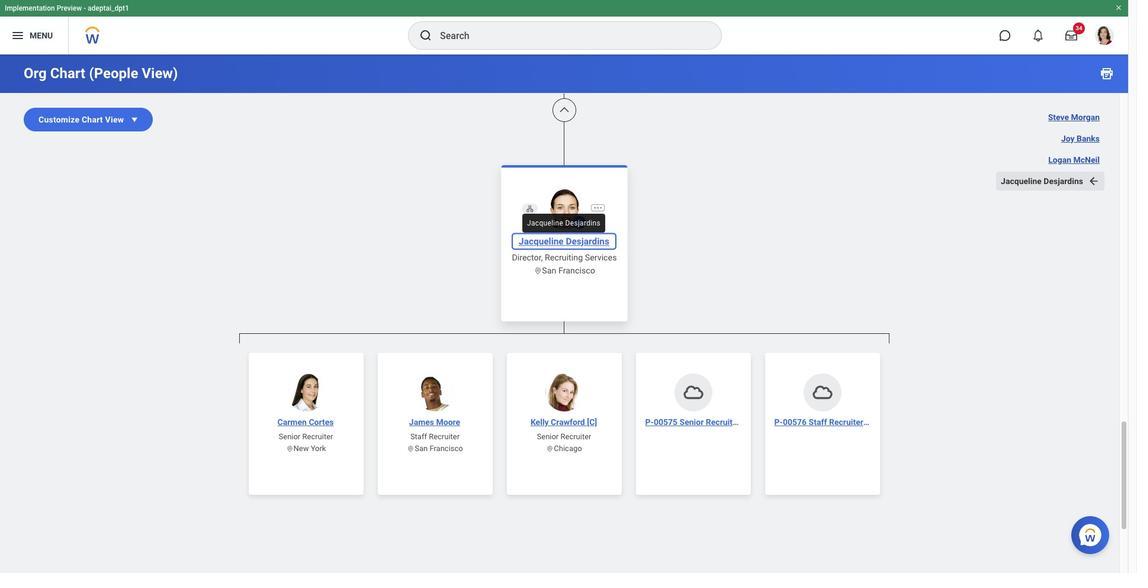 Task type: vqa. For each thing, say whether or not it's contained in the screenshot.
topmost suggestions.
no



Task type: locate. For each thing, give the bounding box(es) containing it.
2 location image from the left
[[407, 445, 415, 453]]

0 horizontal spatial san
[[415, 444, 428, 453]]

1 location image from the left
[[286, 445, 294, 453]]

recruiter
[[706, 418, 740, 427], [829, 418, 864, 427], [302, 432, 333, 441], [429, 432, 460, 441], [561, 432, 592, 441]]

1 horizontal spatial senior recruiter
[[537, 432, 592, 441]]

1 (unfilled) from the left
[[742, 418, 777, 427]]

arrow left image
[[1088, 175, 1100, 187]]

jacqueline inside tooltip
[[527, 219, 564, 228]]

0 vertical spatial jacqueline desjardins
[[1001, 177, 1084, 186]]

0 horizontal spatial location image
[[286, 445, 294, 453]]

2 senior recruiter from the left
[[537, 432, 592, 441]]

1 horizontal spatial staff
[[809, 418, 827, 427]]

carmen
[[278, 418, 307, 427]]

chart right org
[[50, 65, 85, 82]]

2 (unfilled) from the left
[[866, 418, 900, 427]]

steve morgan
[[1048, 113, 1100, 122]]

jacqueline desjardins up jacqueline desjardins link on the top
[[527, 219, 601, 228]]

p- for 00576
[[775, 418, 783, 427]]

crawford
[[551, 418, 585, 427]]

1 horizontal spatial francisco
[[558, 266, 595, 275]]

francisco inside the jacqueline desjardins, jacqueline desjardins, 5 direct reports element
[[430, 444, 463, 453]]

0 vertical spatial francisco
[[558, 266, 595, 275]]

0 horizontal spatial francisco
[[430, 444, 463, 453]]

org chart (people view) main content
[[0, 0, 1129, 573]]

chart inside 'button'
[[82, 115, 103, 124]]

1 horizontal spatial location image
[[407, 445, 415, 453]]

jacqueline desjardins inside button
[[1001, 177, 1084, 186]]

joy banks
[[1062, 134, 1100, 143]]

print org chart image
[[1100, 66, 1114, 81]]

recruiter down the moore
[[429, 432, 460, 441]]

0 horizontal spatial san francisco
[[415, 444, 463, 453]]

2 vertical spatial jacqueline desjardins
[[519, 236, 609, 247]]

san francisco down director, recruiting services
[[542, 266, 595, 275]]

0 horizontal spatial senior recruiter
[[279, 432, 333, 441]]

0 vertical spatial san francisco
[[542, 266, 595, 275]]

jacqueline desjardins down logan at the right top of page
[[1001, 177, 1084, 186]]

senior recruiter
[[279, 432, 333, 441], [537, 432, 592, 441]]

senior recruiter for cortes
[[279, 432, 333, 441]]

chart for customize
[[82, 115, 103, 124]]

0 horizontal spatial staff
[[410, 432, 427, 441]]

00576
[[783, 418, 807, 427]]

view
[[105, 115, 124, 124]]

p-
[[645, 418, 654, 427], [775, 418, 783, 427]]

p- inside p-00575 senior recruiter (unfilled) link
[[645, 418, 654, 427]]

2 vertical spatial desjardins
[[566, 236, 609, 247]]

0 vertical spatial jacqueline
[[1001, 177, 1042, 186]]

2 vertical spatial jacqueline
[[519, 236, 564, 247]]

1 vertical spatial chart
[[82, 115, 103, 124]]

customize chart view
[[39, 115, 124, 124]]

staff inside "p-00576 staff recruiter (unfilled)" link
[[809, 418, 827, 427]]

2 p- from the left
[[775, 418, 783, 427]]

senior recruiter up new york
[[279, 432, 333, 441]]

senior right the 00575
[[680, 418, 704, 427]]

senior for kelly crawford [c]
[[537, 432, 559, 441]]

jacqueline desjardins, jacqueline desjardins, 5 direct reports element
[[239, 344, 900, 573]]

1 horizontal spatial san francisco
[[542, 266, 595, 275]]

0 vertical spatial san
[[542, 266, 556, 275]]

francisco down director, recruiting services
[[558, 266, 595, 275]]

1 vertical spatial jacqueline desjardins
[[527, 219, 601, 228]]

san francisco for moore
[[415, 444, 463, 453]]

1 vertical spatial francisco
[[430, 444, 463, 453]]

kelly crawford [c] link
[[526, 416, 602, 428]]

staff
[[809, 418, 827, 427], [410, 432, 427, 441]]

san for jacqueline
[[542, 266, 556, 275]]

1 horizontal spatial p-
[[775, 418, 783, 427]]

recruiter for james moore
[[429, 432, 460, 441]]

adeptai_dpt1
[[88, 4, 129, 12]]

1 horizontal spatial (unfilled)
[[866, 418, 900, 427]]

(unfilled)
[[742, 418, 777, 427], [866, 418, 900, 427]]

san francisco
[[542, 266, 595, 275], [415, 444, 463, 453]]

2 horizontal spatial location image
[[546, 445, 554, 453]]

Search Workday  search field
[[440, 23, 697, 49]]

san francisco down staff recruiter
[[415, 444, 463, 453]]

jacqueline desjardins for jacqueline desjardins link on the top
[[519, 236, 609, 247]]

francisco
[[558, 266, 595, 275], [430, 444, 463, 453]]

desjardins inside tooltip
[[566, 219, 601, 228]]

san inside the jacqueline desjardins, jacqueline desjardins, 5 direct reports element
[[415, 444, 428, 453]]

0 horizontal spatial p-
[[645, 418, 654, 427]]

(unfilled) for p-00575 senior recruiter (unfilled)
[[742, 418, 777, 427]]

0 vertical spatial staff
[[809, 418, 827, 427]]

new york
[[294, 444, 326, 453]]

jacqueline
[[1001, 177, 1042, 186], [527, 219, 564, 228], [519, 236, 564, 247]]

location image down staff recruiter
[[407, 445, 415, 453]]

customize chart view button
[[24, 108, 153, 132]]

search image
[[419, 28, 433, 43]]

senior down 'carmen'
[[279, 432, 301, 441]]

jacqueline desjardins inside tooltip
[[527, 219, 601, 228]]

1 vertical spatial san francisco
[[415, 444, 463, 453]]

new
[[294, 444, 309, 453]]

1 horizontal spatial san
[[542, 266, 556, 275]]

location image for kelly
[[546, 445, 554, 453]]

banks
[[1077, 134, 1100, 143]]

location image down 'carmen'
[[286, 445, 294, 453]]

senior down kelly
[[537, 432, 559, 441]]

1 vertical spatial staff
[[410, 432, 427, 441]]

desjardins
[[1044, 177, 1084, 186], [566, 219, 601, 228], [566, 236, 609, 247]]

san francisco inside the jacqueline desjardins, jacqueline desjardins, 5 direct reports element
[[415, 444, 463, 453]]

desjardins inside button
[[1044, 177, 1084, 186]]

senior recruiter up chicago
[[537, 432, 592, 441]]

location image down kelly
[[546, 445, 554, 453]]

implementation preview -   adeptai_dpt1
[[5, 4, 129, 12]]

james moore
[[409, 418, 460, 427]]

jacqueline for jacqueline desjardins tooltip
[[527, 219, 564, 228]]

desjardins down logan at the right top of page
[[1044, 177, 1084, 186]]

view team image
[[526, 205, 534, 213]]

jacqueline desjardins
[[1001, 177, 1084, 186], [527, 219, 601, 228], [519, 236, 609, 247]]

staff recruiter
[[410, 432, 460, 441]]

carmen cortes
[[278, 418, 334, 427]]

1 p- from the left
[[645, 418, 654, 427]]

1 horizontal spatial senior
[[537, 432, 559, 441]]

san francisco for desjardins
[[542, 266, 595, 275]]

1 vertical spatial desjardins
[[566, 219, 601, 228]]

francisco down staff recruiter
[[430, 444, 463, 453]]

jacqueline desjardins up the recruiting
[[519, 236, 609, 247]]

san down staff recruiter
[[415, 444, 428, 453]]

kelly
[[531, 418, 549, 427]]

related actions image
[[593, 203, 603, 213]]

3 location image from the left
[[546, 445, 554, 453]]

1 vertical spatial jacqueline
[[527, 219, 564, 228]]

desjardins for jacqueline desjardins link on the top
[[566, 236, 609, 247]]

san down the recruiting
[[542, 266, 556, 275]]

recruiter up york
[[302, 432, 333, 441]]

jacqueline desjardins for jacqueline desjardins tooltip
[[527, 219, 601, 228]]

0 vertical spatial desjardins
[[1044, 177, 1084, 186]]

chart
[[50, 65, 85, 82], [82, 115, 103, 124]]

location image
[[286, 445, 294, 453], [407, 445, 415, 453], [546, 445, 554, 453]]

staff down james
[[410, 432, 427, 441]]

preview
[[57, 4, 82, 12]]

1 senior recruiter from the left
[[279, 432, 333, 441]]

jacqueline desjardins tooltip
[[520, 212, 608, 235]]

desjardins down related actions "icon"
[[566, 219, 601, 228]]

p- for 00575
[[645, 418, 654, 427]]

staff right "00576"
[[809, 418, 827, 427]]

senior recruiter for crawford
[[537, 432, 592, 441]]

jacqueline desjardins button
[[997, 172, 1105, 191]]

p-00575 senior recruiter (unfilled)
[[645, 418, 777, 427]]

san
[[542, 266, 556, 275], [415, 444, 428, 453]]

francisco for desjardins
[[558, 266, 595, 275]]

senior for carmen cortes
[[279, 432, 301, 441]]

p-00575 senior recruiter (unfilled) link
[[641, 416, 777, 428]]

1 vertical spatial san
[[415, 444, 428, 453]]

0 horizontal spatial (unfilled)
[[742, 418, 777, 427]]

(people
[[89, 65, 138, 82]]

0 vertical spatial chart
[[50, 65, 85, 82]]

desjardins up the "services"
[[566, 236, 609, 247]]

recruiter up chicago
[[561, 432, 592, 441]]

senior
[[680, 418, 704, 427], [279, 432, 301, 441], [537, 432, 559, 441]]

chart left the view
[[82, 115, 103, 124]]

0 horizontal spatial senior
[[279, 432, 301, 441]]

p- inside "p-00576 staff recruiter (unfilled)" link
[[775, 418, 783, 427]]



Task type: describe. For each thing, give the bounding box(es) containing it.
(unfilled) for p-00576 staff recruiter (unfilled)
[[866, 418, 900, 427]]

recruiter for kelly crawford [c]
[[561, 432, 592, 441]]

org chart (people view)
[[24, 65, 178, 82]]

menu
[[30, 31, 53, 40]]

jacqueline for jacqueline desjardins link on the top
[[519, 236, 564, 247]]

p-00576 staff recruiter (unfilled)
[[775, 418, 900, 427]]

york
[[311, 444, 326, 453]]

moore
[[436, 418, 460, 427]]

james moore link
[[405, 416, 465, 428]]

close environment banner image
[[1116, 4, 1123, 11]]

recruiter right the 00575
[[706, 418, 740, 427]]

inbox large image
[[1066, 30, 1078, 41]]

logan mcneil
[[1049, 155, 1100, 165]]

director,
[[512, 253, 543, 262]]

carmen cortes link
[[273, 416, 339, 428]]

steve morgan button
[[1044, 108, 1105, 127]]

recruiter right "00576"
[[829, 418, 864, 427]]

steve
[[1048, 113, 1069, 122]]

services
[[585, 253, 617, 262]]

francisco for moore
[[430, 444, 463, 453]]

recruiting
[[545, 253, 583, 262]]

morgan
[[1071, 113, 1100, 122]]

00575
[[654, 418, 678, 427]]

logan
[[1049, 155, 1072, 165]]

customize
[[39, 115, 80, 124]]

director, recruiting services
[[512, 253, 617, 262]]

menu banner
[[0, 0, 1129, 55]]

view)
[[142, 65, 178, 82]]

joy
[[1062, 134, 1075, 143]]

profile logan mcneil image
[[1095, 26, 1114, 47]]

kelly crawford [c]
[[531, 418, 597, 427]]

notifications large image
[[1033, 30, 1044, 41]]

jacqueline desjardins link
[[514, 235, 614, 248]]

34
[[1076, 25, 1083, 31]]

implementation
[[5, 4, 55, 12]]

org
[[24, 65, 47, 82]]

james
[[409, 418, 434, 427]]

joy banks button
[[1057, 129, 1105, 148]]

mcneil
[[1074, 155, 1100, 165]]

logan mcneil button
[[1044, 150, 1105, 169]]

desjardins for jacqueline desjardins tooltip
[[566, 219, 601, 228]]

justify image
[[11, 28, 25, 43]]

34 button
[[1059, 23, 1085, 49]]

caret down image
[[129, 114, 141, 126]]

-
[[84, 4, 86, 12]]

[c]
[[587, 418, 597, 427]]

san for james
[[415, 444, 428, 453]]

2 horizontal spatial senior
[[680, 418, 704, 427]]

p-00576 staff recruiter (unfilled) link
[[770, 416, 900, 428]]

chart for org
[[50, 65, 85, 82]]

cortes
[[309, 418, 334, 427]]

chevron up image
[[558, 104, 570, 116]]

jacqueline inside button
[[1001, 177, 1042, 186]]

chicago
[[554, 444, 582, 453]]

location image for james
[[407, 445, 415, 453]]

recruiter for carmen cortes
[[302, 432, 333, 441]]

menu button
[[0, 17, 68, 55]]

location image
[[534, 267, 542, 275]]

location image for carmen
[[286, 445, 294, 453]]



